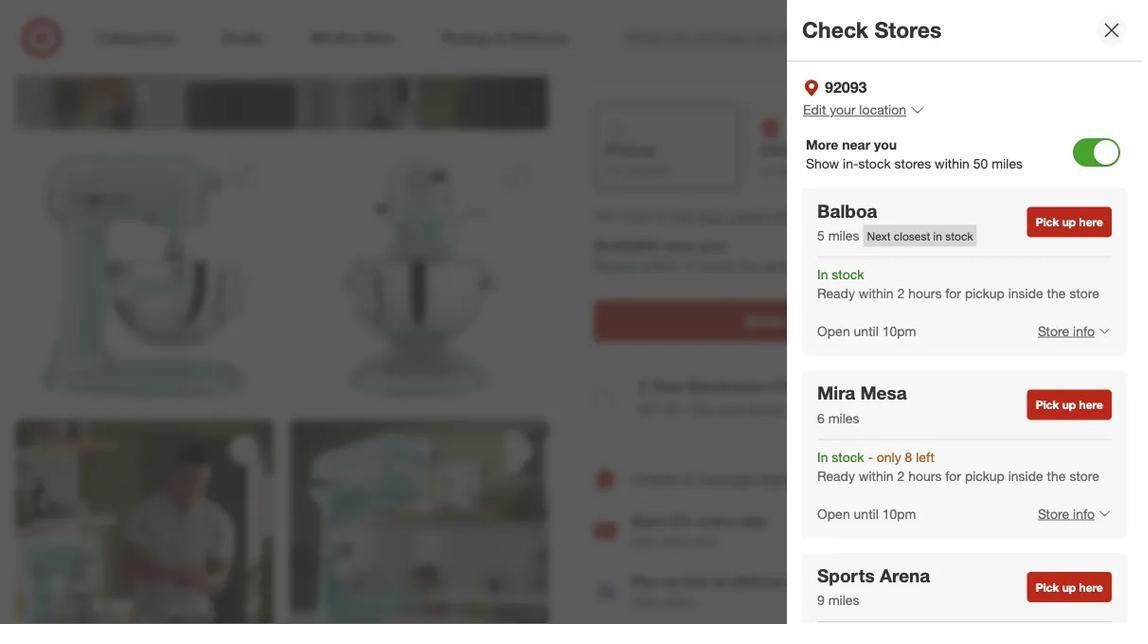 Task type: vqa. For each thing, say whether or not it's contained in the screenshot.
DEALS link
no



Task type: describe. For each thing, give the bounding box(es) containing it.
0 horizontal spatial as
[[662, 573, 679, 591]]

$249.99)
[[932, 378, 990, 396]]

registry
[[758, 470, 809, 488]]

closest
[[894, 229, 931, 243]]

you for available near you
[[700, 236, 726, 254]]

day
[[742, 512, 767, 531]]

ready inside available near you ready within 2 hours for pickup inside the store
[[594, 257, 637, 276]]

pay as low as $24/mo. with affirm
[[632, 573, 790, 611]]

with inside pay as low as $24/mo. with affirm
[[632, 595, 658, 611]]

miles inside sports arena 9 miles
[[829, 592, 860, 609]]

stock inside in stock ready within 2 hours for pickup inside the store
[[832, 266, 865, 282]]

available near you ready within 2 hours for pickup inside the store
[[594, 236, 917, 276]]

create
[[632, 470, 677, 488]]

within inside available near you ready within 2 hours for pickup inside the store
[[641, 257, 681, 276]]

store inside in stock ready within 2 hours for pickup inside the store
[[1070, 285, 1100, 301]]

2 inside 2 year electronics protection plan ($200-$249.99) - allstate $37.00 · see plan details
[[640, 378, 648, 396]]

up for sports arena
[[1063, 580, 1077, 595]]

available
[[628, 162, 672, 177]]

you for more near you
[[875, 136, 897, 153]]

- inside in stock - only 8 left ready within 2 hours for pickup inside the store
[[868, 448, 873, 465]]

stock inside balboa 5 miles next closest in stock
[[946, 229, 974, 243]]

in stock - only 8 left ready within 2 hours for pickup inside the store
[[818, 448, 1100, 484]]

as
[[761, 162, 774, 177]]

create or manage registry
[[632, 470, 809, 488]]

for inside available near you ready within 2 hours for pickup inside the store
[[741, 257, 759, 276]]

left
[[916, 448, 935, 465]]

search
[[890, 30, 935, 49]]

store for mira mesa
[[1038, 505, 1070, 522]]

pick up here for mira mesa
[[1036, 398, 1104, 412]]

check
[[803, 17, 869, 43]]

mira
[[818, 382, 856, 404]]

edit
[[803, 101, 827, 118]]

show in-stock stores
[[745, 312, 898, 330]]

kitchenaid 5.5 quart bowl-lift stand mixer - ksm55, 4 of 12 image
[[289, 146, 549, 405]]

stores inside more near you show in-stock stores within 50 miles
[[895, 155, 932, 172]]

miles inside balboa 5 miles next closest in stock
[[829, 227, 860, 244]]

edit your location
[[803, 101, 907, 118]]

in for 5
[[818, 266, 829, 282]]

kitchenaid 5.5 quart bowl-lift stand mixer - ksm55, 2 of 12, play video image
[[15, 0, 549, 130]]

electronics
[[688, 378, 769, 396]]

details
[[747, 401, 786, 417]]

show inside more near you show in-stock stores within 50 miles
[[806, 155, 840, 172]]

pickup not available
[[606, 141, 672, 177]]

pick up here button for balboa
[[1028, 207, 1112, 238]]

9
[[818, 592, 825, 609]]

within inside in stock - only 8 left ready within 2 hours for pickup inside the store
[[859, 467, 894, 484]]

plan
[[853, 378, 885, 396]]

sold
[[623, 207, 651, 225]]

hours inside in stock ready within 2 hours for pickup inside the store
[[909, 285, 942, 301]]

inside inside in stock ready within 2 hours for pickup inside the store
[[1009, 285, 1044, 301]]

allstate
[[1005, 378, 1059, 396]]

store inside available near you ready within 2 hours for pickup inside the store
[[883, 257, 917, 276]]

open for 5
[[818, 323, 851, 339]]

available
[[594, 236, 659, 254]]

$24/mo.
[[734, 573, 790, 591]]

affirm
[[662, 595, 697, 611]]

sign
[[1084, 472, 1107, 486]]

pay
[[632, 573, 658, 591]]

ready inside in stock - only 8 left ready within 2 hours for pickup inside the store
[[818, 467, 855, 484]]

open until 10pm for mesa
[[818, 505, 917, 522]]

year
[[652, 378, 684, 396]]

by
[[946, 162, 958, 177]]

see
[[691, 401, 715, 417]]

more
[[806, 136, 839, 153]]

2 year electronics protection plan ($200-$249.99) - allstate $37.00 · see plan details
[[640, 378, 1059, 418]]

store info for balboa
[[1038, 323, 1095, 339]]

diego
[[729, 207, 769, 225]]

save 5% every day with redcard
[[632, 512, 767, 550]]

kitchenaid 5.5 quart bowl-lift stand mixer - ksm55, 3 of 12 image
[[15, 146, 274, 405]]

price
[[774, 207, 808, 225]]

or
[[682, 470, 695, 488]]

show in-stock stores button
[[594, 300, 1049, 342]]

pick for mira mesa
[[1036, 398, 1060, 412]]

sign in button
[[1072, 464, 1128, 494]]

delivery
[[761, 141, 819, 159]]

$37.00
[[640, 401, 679, 417]]

in inside balboa 5 miles next closest in stock
[[934, 229, 943, 243]]

with inside save 5% every day with redcard
[[632, 534, 658, 550]]

save
[[632, 512, 667, 531]]

black matte image
[[597, 16, 637, 56]]

22
[[1013, 162, 1025, 177]]

1 vertical spatial not
[[594, 207, 618, 225]]

info for mira mesa
[[1074, 505, 1095, 522]]

sports arena 9 miles
[[818, 565, 931, 609]]

the inside in stock - only 8 left ready within 2 hours for pickup inside the store
[[1048, 467, 1066, 484]]

at
[[656, 207, 668, 225]]

sports
[[818, 565, 875, 587]]

92093
[[825, 78, 867, 97]]

sign in
[[1084, 472, 1119, 486]]

only
[[877, 448, 902, 465]]

balboa 5 miles next closest in stock
[[818, 200, 974, 244]]

($200-
[[889, 378, 932, 396]]

uc san diego price center button
[[673, 205, 858, 227]]

5%
[[671, 512, 694, 531]]

8
[[905, 448, 913, 465]]

near for within
[[663, 236, 695, 254]]

location
[[860, 101, 907, 118]]

in stock ready within 2 hours for pickup inside the store
[[818, 266, 1100, 301]]

stores
[[875, 17, 942, 43]]

pick up here button for sports arena
[[1028, 572, 1112, 603]]

protection
[[773, 378, 849, 396]]

stock inside more near you show in-stock stores within 50 miles
[[859, 155, 891, 172]]

more near you show in-stock stores within 50 miles
[[806, 136, 1023, 172]]

- inside 2 year electronics protection plan ($200-$249.99) - allstate $37.00 · see plan details
[[995, 378, 1001, 396]]

wed,
[[961, 162, 986, 177]]

stock inside button
[[809, 312, 848, 330]]

pickup inside available near you ready within 2 hours for pickup inside the store
[[763, 257, 808, 276]]

see plan details button
[[691, 400, 786, 419]]



Task type: locate. For each thing, give the bounding box(es) containing it.
1 open until 10pm from the top
[[818, 323, 917, 339]]

in
[[818, 266, 829, 282], [818, 448, 829, 465]]

open
[[818, 323, 851, 339], [818, 505, 851, 522]]

5
[[818, 227, 825, 244]]

in-
[[843, 155, 859, 172], [790, 312, 809, 330]]

mira mesa 6 miles
[[818, 382, 907, 426]]

1 vertical spatial store
[[1070, 285, 1100, 301]]

stock up show in-stock stores
[[832, 266, 865, 282]]

1 vertical spatial open
[[818, 505, 851, 522]]

0 vertical spatial the
[[857, 257, 878, 276]]

plan
[[718, 401, 744, 417]]

1 here from the top
[[1080, 215, 1104, 229]]

in right sign
[[1110, 472, 1119, 486]]

2 in from the top
[[818, 448, 829, 465]]

hours down 'left' at bottom right
[[909, 467, 942, 484]]

near for in-
[[843, 136, 871, 153]]

as right low
[[713, 573, 730, 591]]

0 vertical spatial pick up here
[[1036, 215, 1104, 229]]

0 vertical spatial ready
[[594, 257, 637, 276]]

2 with from the top
[[632, 595, 658, 611]]

1 vertical spatial pick
[[1036, 398, 1060, 412]]

ready down available
[[594, 257, 637, 276]]

0 vertical spatial store
[[883, 257, 917, 276]]

miles inside more near you show in-stock stores within 50 miles
[[992, 155, 1023, 172]]

hours
[[698, 257, 736, 276], [909, 285, 942, 301], [909, 467, 942, 484]]

until down only
[[854, 505, 879, 522]]

with down the "save"
[[632, 534, 658, 550]]

None checkbox
[[594, 390, 613, 409]]

0 vertical spatial inside
[[813, 257, 853, 276]]

edit your location button
[[803, 99, 927, 120]]

arena
[[880, 565, 931, 587]]

for down balboa 5 miles next closest in stock
[[946, 285, 962, 301]]

ready inside in stock ready within 2 hours for pickup inside the store
[[818, 285, 855, 301]]

2 down only
[[898, 467, 905, 484]]

·
[[683, 399, 687, 418]]

low
[[684, 573, 709, 591]]

inside inside in stock - only 8 left ready within 2 hours for pickup inside the store
[[1009, 467, 1044, 484]]

here for balboa
[[1080, 215, 1104, 229]]

1 horizontal spatial as
[[713, 573, 730, 591]]

mesa
[[861, 382, 907, 404]]

here for sports arena
[[1080, 580, 1104, 595]]

today
[[852, 162, 880, 177]]

1 open from the top
[[818, 323, 851, 339]]

next
[[867, 229, 891, 243]]

3 pick up here from the top
[[1036, 580, 1104, 595]]

ice image
[[745, 16, 785, 56]]

10pm up ($200-
[[883, 323, 917, 339]]

pickup
[[763, 257, 808, 276], [965, 285, 1005, 301], [965, 467, 1005, 484]]

info for balboa
[[1074, 323, 1095, 339]]

san
[[699, 207, 725, 225]]

pick up here
[[1036, 215, 1104, 229], [1036, 398, 1104, 412], [1036, 580, 1104, 595]]

0 horizontal spatial you
[[700, 236, 726, 254]]

2 store info from the top
[[1038, 505, 1095, 522]]

stock
[[859, 155, 891, 172], [946, 229, 974, 243], [832, 266, 865, 282], [809, 312, 848, 330], [832, 448, 865, 465]]

store info button
[[1026, 310, 1112, 352], [1026, 493, 1112, 535]]

1 vertical spatial near
[[663, 236, 695, 254]]

1 pick from the top
[[1036, 215, 1060, 229]]

1 vertical spatial hours
[[909, 285, 942, 301]]

0 vertical spatial store info
[[1038, 323, 1095, 339]]

stock up protection
[[809, 312, 848, 330]]

2 10pm from the top
[[883, 505, 917, 522]]

nov
[[989, 162, 1010, 177]]

1 horizontal spatial show
[[806, 155, 840, 172]]

1 store from the top
[[1038, 323, 1070, 339]]

up for balboa
[[1063, 215, 1077, 229]]

2 left year
[[640, 378, 648, 396]]

until up plan
[[854, 323, 879, 339]]

0 vertical spatial hours
[[698, 257, 736, 276]]

here for mira mesa
[[1080, 398, 1104, 412]]

you
[[875, 136, 897, 153], [700, 236, 726, 254]]

it
[[936, 162, 942, 177]]

hours inside in stock - only 8 left ready within 2 hours for pickup inside the store
[[909, 467, 942, 484]]

stores up plan
[[853, 312, 898, 330]]

ready
[[594, 257, 637, 276], [818, 285, 855, 301], [818, 467, 855, 484]]

2 store info button from the top
[[1026, 493, 1112, 535]]

uc
[[673, 207, 695, 225]]

up for mira mesa
[[1063, 398, 1077, 412]]

store info button down sign
[[1026, 493, 1112, 535]]

1 vertical spatial here
[[1080, 398, 1104, 412]]

0 vertical spatial pick up here button
[[1028, 207, 1112, 238]]

2 vertical spatial store
[[1070, 467, 1100, 484]]

search button
[[890, 17, 935, 63]]

miles right 9
[[829, 592, 860, 609]]

0 horizontal spatial near
[[663, 236, 695, 254]]

1 vertical spatial store info button
[[1026, 493, 1112, 535]]

0 vertical spatial show
[[806, 155, 840, 172]]

in inside in stock ready within 2 hours for pickup inside the store
[[818, 266, 829, 282]]

3 here from the top
[[1080, 580, 1104, 595]]

3 pick from the top
[[1036, 580, 1060, 595]]

1 horizontal spatial you
[[875, 136, 897, 153]]

0 vertical spatial pickup
[[763, 257, 808, 276]]

redcard
[[662, 534, 715, 550]]

pick up here for sports arena
[[1036, 580, 1104, 595]]

open until 10pm for 5
[[818, 323, 917, 339]]

miles right 50
[[992, 155, 1023, 172]]

2 here from the top
[[1080, 398, 1104, 412]]

check stores
[[803, 17, 942, 43]]

in for mesa
[[818, 448, 829, 465]]

2 vertical spatial pick up here
[[1036, 580, 1104, 595]]

check stores dialog
[[787, 0, 1143, 624]]

2 down closest
[[898, 285, 905, 301]]

1 vertical spatial you
[[700, 236, 726, 254]]

open until 10pm
[[818, 323, 917, 339], [818, 505, 917, 522]]

not down pickup at the top right of the page
[[606, 162, 625, 177]]

1 pick up here button from the top
[[1028, 207, 1112, 238]]

1 vertical spatial ready
[[818, 285, 855, 301]]

1 vertical spatial pickup
[[965, 285, 1005, 301]]

near inside available near you ready within 2 hours for pickup inside the store
[[663, 236, 695, 254]]

in down 5 on the top of the page
[[818, 266, 829, 282]]

2 inside available near you ready within 2 hours for pickup inside the store
[[686, 257, 694, 276]]

11am
[[820, 162, 848, 177]]

within inside in stock ready within 2 hours for pickup inside the store
[[859, 285, 894, 301]]

1 horizontal spatial near
[[843, 136, 871, 153]]

ready up show in-stock stores
[[818, 285, 855, 301]]

store info down sign
[[1038, 505, 1095, 522]]

0 horizontal spatial -
[[868, 448, 873, 465]]

0 vertical spatial open until 10pm
[[818, 323, 917, 339]]

miles
[[992, 155, 1023, 172], [829, 227, 860, 244], [829, 410, 860, 426], [829, 592, 860, 609]]

10pm
[[883, 323, 917, 339], [883, 505, 917, 522]]

contour silver image
[[646, 16, 686, 56]]

pickup inside in stock ready within 2 hours for pickup inside the store
[[965, 285, 1005, 301]]

pickup inside in stock - only 8 left ready within 2 hours for pickup inside the store
[[965, 467, 1005, 484]]

show
[[806, 155, 840, 172], [745, 312, 785, 330]]

the inside available near you ready within 2 hours for pickup inside the store
[[857, 257, 878, 276]]

0 vertical spatial until
[[854, 323, 879, 339]]

pick up here for balboa
[[1036, 215, 1104, 229]]

show down more
[[806, 155, 840, 172]]

balboa
[[818, 200, 878, 222]]

2 until from the top
[[854, 505, 879, 522]]

every
[[698, 512, 737, 531]]

info
[[1074, 323, 1095, 339], [1074, 505, 1095, 522]]

pickup
[[606, 141, 656, 159]]

1 vertical spatial the
[[1048, 285, 1066, 301]]

as for low
[[713, 573, 730, 591]]

pick for sports arena
[[1036, 580, 1060, 595]]

1 store info button from the top
[[1026, 310, 1112, 352]]

you down san
[[700, 236, 726, 254]]

stores left the it
[[895, 155, 932, 172]]

2 info from the top
[[1074, 505, 1095, 522]]

in inside "button"
[[1110, 472, 1119, 486]]

near up today
[[843, 136, 871, 153]]

0 vertical spatial 10pm
[[883, 323, 917, 339]]

3 pick up here button from the top
[[1028, 572, 1112, 603]]

store info
[[1038, 323, 1095, 339], [1038, 505, 1095, 522]]

2 up from the top
[[1063, 398, 1077, 412]]

1 horizontal spatial in-
[[843, 155, 859, 172]]

inside up allstate
[[1009, 285, 1044, 301]]

as up the affirm
[[662, 573, 679, 591]]

1 up from the top
[[1063, 215, 1077, 229]]

with down pay
[[632, 595, 658, 611]]

0 vertical spatial -
[[995, 378, 1001, 396]]

stores inside show in-stock stores button
[[853, 312, 898, 330]]

pick for balboa
[[1036, 215, 1060, 229]]

1 vertical spatial -
[[868, 448, 873, 465]]

miles inside mira mesa 6 miles
[[829, 410, 860, 426]]

open up protection
[[818, 323, 851, 339]]

miles down center
[[829, 227, 860, 244]]

1 vertical spatial 10pm
[[883, 505, 917, 522]]

soon
[[777, 162, 802, 177]]

- left only
[[868, 448, 873, 465]]

store info button up allstate
[[1026, 310, 1112, 352]]

0 vertical spatial you
[[875, 136, 897, 153]]

3 up from the top
[[1063, 580, 1077, 595]]

1 vertical spatial with
[[632, 595, 658, 611]]

pick up here button for mira mesa
[[1028, 390, 1112, 420]]

stock right closest
[[946, 229, 974, 243]]

1 vertical spatial pick up here
[[1036, 398, 1104, 412]]

1 vertical spatial info
[[1074, 505, 1095, 522]]

1 vertical spatial up
[[1063, 398, 1077, 412]]

open until 10pm down only
[[818, 505, 917, 522]]

0 vertical spatial store
[[1038, 323, 1070, 339]]

2 vertical spatial inside
[[1009, 467, 1044, 484]]

10pm for balboa
[[883, 323, 917, 339]]

hours down closest
[[909, 285, 942, 301]]

2 pick up here from the top
[[1036, 398, 1104, 412]]

1 in from the top
[[818, 266, 829, 282]]

0 vertical spatial not
[[606, 162, 625, 177]]

0 vertical spatial in
[[818, 266, 829, 282]]

0 vertical spatial pick
[[1036, 215, 1060, 229]]

1 vertical spatial inside
[[1009, 285, 1044, 301]]

hours inside available near you ready within 2 hours for pickup inside the store
[[698, 257, 736, 276]]

in inside in stock - only 8 left ready within 2 hours for pickup inside the store
[[818, 448, 829, 465]]

not sold at uc san diego price center
[[594, 207, 858, 225]]

6
[[818, 410, 825, 426]]

as inside delivery as soon as 11am today
[[805, 162, 817, 177]]

1 vertical spatial store info
[[1038, 505, 1095, 522]]

in- up protection
[[790, 312, 809, 330]]

1 vertical spatial store
[[1038, 505, 1070, 522]]

until for mesa
[[854, 505, 879, 522]]

inside
[[813, 257, 853, 276], [1009, 285, 1044, 301], [1009, 467, 1044, 484]]

in- inside more near you show in-stock stores within 50 miles
[[843, 155, 859, 172]]

pick up here button
[[1028, 207, 1112, 238], [1028, 390, 1112, 420], [1028, 572, 1112, 603]]

within
[[935, 155, 970, 172], [641, 257, 681, 276], [859, 285, 894, 301], [859, 467, 894, 484]]

2 inside in stock ready within 2 hours for pickup inside the store
[[898, 285, 905, 301]]

stock inside in stock - only 8 left ready within 2 hours for pickup inside the store
[[832, 448, 865, 465]]

your
[[830, 101, 856, 118]]

store inside in stock - only 8 left ready within 2 hours for pickup inside the store
[[1070, 467, 1100, 484]]

not inside pickup not available
[[606, 162, 625, 177]]

0 vertical spatial in
[[934, 229, 943, 243]]

shipping
[[915, 141, 978, 159]]

0 vertical spatial store info button
[[1026, 310, 1112, 352]]

hours down san
[[698, 257, 736, 276]]

1 until from the top
[[854, 323, 879, 339]]

store for balboa
[[1038, 323, 1070, 339]]

pick
[[1036, 215, 1060, 229], [1036, 398, 1060, 412], [1036, 580, 1060, 595]]

you up today
[[875, 136, 897, 153]]

1 store info from the top
[[1038, 323, 1095, 339]]

stock right 11am
[[859, 155, 891, 172]]

2 vertical spatial pick
[[1036, 580, 1060, 595]]

as right the soon
[[805, 162, 817, 177]]

stock left only
[[832, 448, 865, 465]]

show down available near you ready within 2 hours for pickup inside the store
[[745, 312, 785, 330]]

for
[[741, 257, 759, 276], [946, 285, 962, 301], [946, 467, 962, 484]]

-
[[995, 378, 1001, 396], [868, 448, 873, 465]]

not
[[606, 162, 625, 177], [594, 207, 618, 225]]

What can we help you find? suggestions appear below search field
[[615, 17, 903, 59]]

kitchenaid 5.5 quart bowl-lift stand mixer - ksm55, 5 of 12 image
[[15, 420, 274, 624]]

2 vertical spatial the
[[1048, 467, 1066, 484]]

show inside button
[[745, 312, 785, 330]]

inside left sign
[[1009, 467, 1044, 484]]

inside inside available near you ready within 2 hours for pickup inside the store
[[813, 257, 853, 276]]

store info button for balboa
[[1026, 310, 1112, 352]]

kitchenaid 5.5 quart bowl-lift stand mixer - ksm55, 6 of 12 image
[[289, 420, 549, 624]]

for down diego
[[741, 257, 759, 276]]

1 vertical spatial in
[[1110, 472, 1119, 486]]

you inside available near you ready within 2 hours for pickup inside the store
[[700, 236, 726, 254]]

0 vertical spatial with
[[632, 534, 658, 550]]

1 10pm from the top
[[883, 323, 917, 339]]

2 vertical spatial up
[[1063, 580, 1077, 595]]

delivery as soon as 11am today
[[761, 141, 880, 177]]

2 vertical spatial ready
[[818, 467, 855, 484]]

0 vertical spatial near
[[843, 136, 871, 153]]

miles right 6 on the right
[[829, 410, 860, 426]]

1 vertical spatial until
[[854, 505, 879, 522]]

in down 6 on the right
[[818, 448, 829, 465]]

0 horizontal spatial in
[[934, 229, 943, 243]]

for inside in stock ready within 2 hours for pickup inside the store
[[946, 285, 962, 301]]

1 vertical spatial show
[[745, 312, 785, 330]]

manage
[[700, 470, 754, 488]]

in- inside button
[[790, 312, 809, 330]]

10pm down 8
[[883, 505, 917, 522]]

2 vertical spatial for
[[946, 467, 962, 484]]

2 inside in stock - only 8 left ready within 2 hours for pickup inside the store
[[898, 467, 905, 484]]

2 pick up here button from the top
[[1028, 390, 1112, 420]]

get
[[915, 162, 933, 177]]

2 open from the top
[[818, 505, 851, 522]]

0 vertical spatial up
[[1063, 215, 1077, 229]]

empire red image
[[695, 16, 735, 56]]

1 vertical spatial stores
[[853, 312, 898, 330]]

0 vertical spatial stores
[[895, 155, 932, 172]]

1 horizontal spatial in
[[1110, 472, 1119, 486]]

near down uc
[[663, 236, 695, 254]]

the inside in stock ready within 2 hours for pickup inside the store
[[1048, 285, 1066, 301]]

store info for mira mesa
[[1038, 505, 1095, 522]]

0 horizontal spatial show
[[745, 312, 785, 330]]

0 vertical spatial for
[[741, 257, 759, 276]]

in- up balboa at the right top
[[843, 155, 859, 172]]

stores
[[895, 155, 932, 172], [853, 312, 898, 330]]

2 horizontal spatial as
[[805, 162, 817, 177]]

1 vertical spatial in
[[818, 448, 829, 465]]

2
[[686, 257, 694, 276], [898, 285, 905, 301], [640, 378, 648, 396], [898, 467, 905, 484]]

ready right registry
[[818, 467, 855, 484]]

until
[[854, 323, 879, 339], [854, 505, 879, 522]]

50
[[974, 155, 989, 172]]

2 vertical spatial hours
[[909, 467, 942, 484]]

2 down uc
[[686, 257, 694, 276]]

near inside more near you show in-stock stores within 50 miles
[[843, 136, 871, 153]]

1 vertical spatial in-
[[790, 312, 809, 330]]

2 vertical spatial pick up here button
[[1028, 572, 1112, 603]]

10pm for mira mesa
[[883, 505, 917, 522]]

for down $249.99)
[[946, 467, 962, 484]]

open for mesa
[[818, 505, 851, 522]]

0 vertical spatial info
[[1074, 323, 1095, 339]]

2 vertical spatial here
[[1080, 580, 1104, 595]]

open up the sports
[[818, 505, 851, 522]]

until for 5
[[854, 323, 879, 339]]

in right closest
[[934, 229, 943, 243]]

center
[[812, 207, 858, 225]]

2 vertical spatial pickup
[[965, 467, 1005, 484]]

1 with from the top
[[632, 534, 658, 550]]

0 vertical spatial here
[[1080, 215, 1104, 229]]

1 pick up here from the top
[[1036, 215, 1104, 229]]

you inside more near you show in-stock stores within 50 miles
[[875, 136, 897, 153]]

2 open until 10pm from the top
[[818, 505, 917, 522]]

0 horizontal spatial in-
[[790, 312, 809, 330]]

up
[[1063, 215, 1077, 229], [1063, 398, 1077, 412], [1063, 580, 1077, 595]]

0 vertical spatial open
[[818, 323, 851, 339]]

1 horizontal spatial -
[[995, 378, 1001, 396]]

2 store from the top
[[1038, 505, 1070, 522]]

store info button for mira mesa
[[1026, 493, 1112, 535]]

2 pick from the top
[[1036, 398, 1060, 412]]

1 info from the top
[[1074, 323, 1095, 339]]

for inside in stock - only 8 left ready within 2 hours for pickup inside the store
[[946, 467, 962, 484]]

shipping get it by wed, nov 22
[[915, 141, 1025, 177]]

store info up allstate
[[1038, 323, 1095, 339]]

- left allstate
[[995, 378, 1001, 396]]

not left sold at the right top
[[594, 207, 618, 225]]

within inside more near you show in-stock stores within 50 miles
[[935, 155, 970, 172]]

1 vertical spatial for
[[946, 285, 962, 301]]

open until 10pm up plan
[[818, 323, 917, 339]]

0 vertical spatial in-
[[843, 155, 859, 172]]

as for soon
[[805, 162, 817, 177]]

1 vertical spatial pick up here button
[[1028, 390, 1112, 420]]

inside down 5 on the top of the page
[[813, 257, 853, 276]]

1 vertical spatial open until 10pm
[[818, 505, 917, 522]]

here
[[1080, 215, 1104, 229], [1080, 398, 1104, 412], [1080, 580, 1104, 595]]

as
[[805, 162, 817, 177], [662, 573, 679, 591], [713, 573, 730, 591]]



